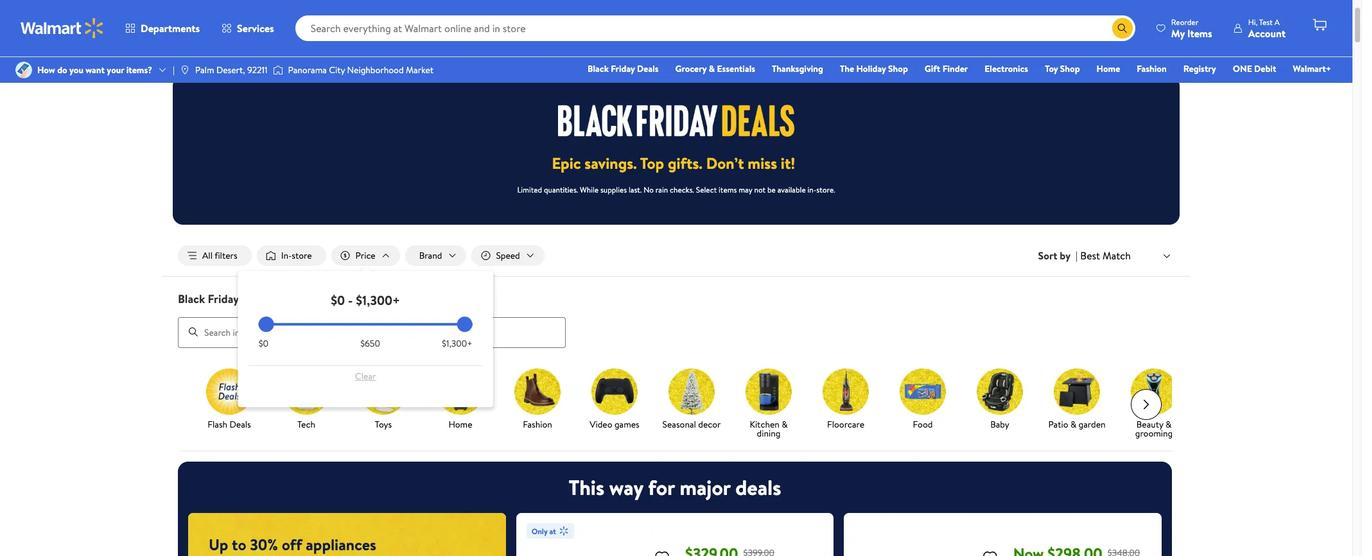 Task type: locate. For each thing, give the bounding box(es) containing it.
|
[[173, 64, 175, 76], [1076, 249, 1078, 263]]

0 vertical spatial home link
[[1091, 62, 1126, 76]]

grocery
[[676, 62, 707, 75]]

1 vertical spatial black friday deals
[[178, 291, 269, 307]]

& inside beauty & grooming
[[1166, 418, 1172, 431]]

-
[[348, 292, 353, 309]]

deals right the flash
[[230, 418, 251, 431]]

1 horizontal spatial fashion link
[[1132, 62, 1173, 76]]

black friday deals link
[[582, 62, 665, 76]]

flash deals link
[[196, 368, 263, 431]]

hi, test a account
[[1249, 16, 1286, 40]]

home
[[1097, 62, 1121, 75], [449, 418, 473, 431]]

| left palm
[[173, 64, 175, 76]]

1 horizontal spatial |
[[1076, 249, 1078, 263]]

& right beauty
[[1166, 418, 1172, 431]]

1 vertical spatial friday
[[208, 291, 239, 307]]

holiday
[[857, 62, 886, 75]]

1 vertical spatial black
[[588, 62, 609, 75]]

 image
[[15, 62, 32, 78], [273, 64, 283, 76]]

1 horizontal spatial fashion
[[1137, 62, 1167, 75]]

appliances
[[306, 534, 376, 555]]

be
[[768, 184, 776, 195]]

1 horizontal spatial shop
[[1061, 62, 1080, 75]]

all
[[202, 249, 213, 262]]

brand button
[[405, 245, 467, 266]]

$1,300+
[[356, 292, 400, 309], [442, 337, 473, 350]]

shop kitchen & dining image
[[746, 368, 792, 415]]

0 vertical spatial $1,300+
[[356, 292, 400, 309]]

store.
[[817, 184, 836, 195]]

reorder my items
[[1172, 16, 1213, 40]]

patio
[[1049, 418, 1069, 431]]

shop beauty & grooming image
[[1131, 368, 1178, 415]]

search icon image
[[1118, 23, 1128, 33]]

$1,300+ up shop home image
[[442, 337, 473, 350]]

gift finder link
[[919, 62, 974, 76]]

 image for panorama
[[273, 64, 283, 76]]

home down clear search field text icon at top right
[[1097, 62, 1121, 75]]

home down shop home image
[[449, 418, 473, 431]]

0 vertical spatial fashion link
[[1132, 62, 1173, 76]]

only at
[[532, 526, 556, 537]]

top
[[640, 152, 664, 174]]

1 vertical spatial deals
[[242, 291, 269, 307]]

fashion link
[[1132, 62, 1173, 76], [504, 368, 571, 431]]

in-store
[[281, 249, 312, 262]]

all filters
[[202, 249, 238, 262]]

my
[[1172, 26, 1185, 40]]

speed button
[[472, 245, 545, 266]]

& right grocery
[[709, 62, 715, 75]]

search image
[[188, 327, 199, 337]]

 image left how on the top
[[15, 62, 32, 78]]

in-store button
[[257, 245, 326, 266]]

0 horizontal spatial  image
[[15, 62, 32, 78]]

fashion left registry
[[1137, 62, 1167, 75]]

black inside search field
[[178, 291, 205, 307]]

1 horizontal spatial  image
[[273, 64, 283, 76]]

at
[[550, 526, 556, 537]]

 image for how
[[15, 62, 32, 78]]

0 vertical spatial deals
[[637, 62, 659, 75]]

tech link
[[273, 368, 340, 431]]

video games link
[[581, 368, 648, 431]]

the
[[840, 62, 855, 75]]

1 horizontal spatial friday
[[611, 62, 635, 75]]

$1,300+ up $1300 range field
[[356, 292, 400, 309]]

patio & garden link
[[1044, 368, 1111, 431]]

rain
[[656, 184, 668, 195]]

up to 30% off appliances
[[209, 534, 376, 555]]

1 vertical spatial $0
[[259, 337, 269, 350]]

0 horizontal spatial black friday deals
[[178, 291, 269, 307]]

seasonal decor link
[[658, 368, 725, 431]]

0 horizontal spatial shop
[[889, 62, 908, 75]]

not
[[754, 184, 766, 195]]

walmart+
[[1293, 62, 1332, 75]]

| right 'by'
[[1076, 249, 1078, 263]]

$0
[[331, 292, 345, 309], [259, 337, 269, 350]]

& right patio
[[1071, 418, 1077, 431]]

shop right holiday
[[889, 62, 908, 75]]

1 vertical spatial |
[[1076, 249, 1078, 263]]

neighborhood
[[347, 64, 404, 76]]

deals left grocery
[[637, 62, 659, 75]]

friday
[[201, 6, 223, 19]]

black friday deals
[[588, 62, 659, 75], [178, 291, 269, 307]]

1 vertical spatial home link
[[427, 368, 494, 431]]

best match button
[[1078, 247, 1175, 264]]

only
[[532, 526, 548, 537]]

account
[[1249, 26, 1286, 40]]

fashion down shop fashion image
[[523, 418, 552, 431]]

shop floorcare image
[[823, 368, 869, 415]]

a
[[1275, 16, 1280, 27]]

1 shop from the left
[[889, 62, 908, 75]]

Search search field
[[295, 15, 1136, 41]]

best
[[1081, 249, 1101, 263]]

1 vertical spatial fashion
[[523, 418, 552, 431]]

one debit
[[1233, 62, 1277, 75]]

beauty
[[1137, 418, 1164, 431]]

black friday deals inside "link"
[[588, 62, 659, 75]]

0 vertical spatial black friday deals
[[588, 62, 659, 75]]

price
[[356, 249, 376, 262]]

epic savings. top gifts. don't miss it!
[[552, 152, 796, 174]]

flash deals
[[208, 418, 251, 431]]

30%
[[250, 534, 278, 555]]

add to favorites list, samsung 55" class tu690t crystal uhd 4k smart television - un55tu690tfxza (new) image
[[983, 549, 998, 556]]

friday inside search field
[[208, 291, 239, 307]]

may
[[739, 184, 753, 195]]

don't
[[706, 152, 744, 174]]

store
[[292, 249, 312, 262]]

hi,
[[1249, 16, 1258, 27]]

sort by |
[[1039, 249, 1078, 263]]

available
[[778, 184, 806, 195]]

panorama city neighborhood market
[[288, 64, 434, 76]]

& inside kitchen & dining
[[782, 418, 788, 431]]

toy
[[1045, 62, 1058, 75]]

0 vertical spatial friday
[[611, 62, 635, 75]]

0 vertical spatial $0
[[331, 292, 345, 309]]

electronics
[[985, 62, 1029, 75]]

Search in deals search field
[[178, 317, 566, 348]]

shop tech image
[[283, 368, 330, 415]]

black inside "link"
[[588, 62, 609, 75]]

1 horizontal spatial black friday deals
[[588, 62, 659, 75]]

1 horizontal spatial $0
[[331, 292, 345, 309]]

sort
[[1039, 249, 1058, 263]]

by
[[1060, 249, 1071, 263]]

2 shop from the left
[[1061, 62, 1080, 75]]

1 vertical spatial $1,300+
[[442, 337, 473, 350]]

friday inside "link"
[[611, 62, 635, 75]]

2 vertical spatial black
[[178, 291, 205, 307]]

deals down in-store button
[[242, 291, 269, 307]]

how do you want your items?
[[37, 64, 152, 76]]

 image
[[180, 65, 190, 75]]

shop right "toy"
[[1061, 62, 1080, 75]]

0 horizontal spatial fashion
[[523, 418, 552, 431]]

 image right 92211
[[273, 64, 283, 76]]

0 horizontal spatial |
[[173, 64, 175, 76]]

& right dining
[[782, 418, 788, 431]]

epic
[[552, 152, 581, 174]]

beauty & grooming link
[[1121, 368, 1188, 440]]

garden
[[1079, 418, 1106, 431]]

cart contains 0 items total amount $0.00 image
[[1312, 17, 1328, 33]]

Black Friday Deals search field
[[163, 291, 1190, 348]]

& for essentials
[[709, 62, 715, 75]]

deals
[[736, 473, 782, 501]]

city
[[329, 64, 345, 76]]

panorama
[[288, 64, 327, 76]]

palm desert, 92211
[[195, 64, 268, 76]]

1 horizontal spatial $1,300+
[[442, 337, 473, 350]]

1 vertical spatial home
[[449, 418, 473, 431]]

walmart black friday deals for days image
[[558, 105, 795, 137]]

shop toys image
[[360, 368, 407, 415]]

grocery & essentials
[[676, 62, 755, 75]]

1 horizontal spatial home
[[1097, 62, 1121, 75]]

1 vertical spatial fashion link
[[504, 368, 571, 431]]

1 horizontal spatial home link
[[1091, 62, 1126, 76]]

0 horizontal spatial friday
[[208, 291, 239, 307]]

0 horizontal spatial $0
[[259, 337, 269, 350]]

toy shop
[[1045, 62, 1080, 75]]

$0 range field
[[259, 323, 473, 326]]



Task type: vqa. For each thing, say whether or not it's contained in the screenshot.
All filters button
yes



Task type: describe. For each thing, give the bounding box(es) containing it.
flash
[[208, 418, 227, 431]]

& for garden
[[1071, 418, 1077, 431]]

& for grooming
[[1166, 418, 1172, 431]]

this way for major deals
[[569, 473, 782, 501]]

limited quantities. while supplies last. no rain checks. select items may not be available in-store.
[[517, 184, 836, 195]]

black friday
[[178, 6, 223, 19]]

shop seasonal image
[[669, 368, 715, 415]]

baby
[[991, 418, 1010, 431]]

it!
[[781, 152, 796, 174]]

miss
[[748, 152, 777, 174]]

games
[[615, 418, 640, 431]]

floorcare link
[[813, 368, 879, 431]]

you
[[69, 64, 83, 76]]

0 vertical spatial fashion
[[1137, 62, 1167, 75]]

in-
[[281, 249, 292, 262]]

reorder
[[1172, 16, 1199, 27]]

registry
[[1184, 62, 1217, 75]]

shop inside "link"
[[889, 62, 908, 75]]

all filters button
[[178, 245, 252, 266]]

0 vertical spatial black
[[178, 6, 199, 19]]

off
[[282, 534, 302, 555]]

$650
[[360, 337, 380, 350]]

Walmart Site-Wide search field
[[295, 15, 1136, 41]]

best match
[[1081, 249, 1131, 263]]

floorcare
[[827, 418, 865, 431]]

gifts.
[[668, 152, 703, 174]]

finder
[[943, 62, 968, 75]]

patio & garden
[[1049, 418, 1106, 431]]

for
[[648, 473, 675, 501]]

registry link
[[1178, 62, 1222, 76]]

shop video games image
[[592, 368, 638, 415]]

services
[[237, 21, 274, 35]]

0 horizontal spatial home link
[[427, 368, 494, 431]]

0 horizontal spatial $1,300+
[[356, 292, 400, 309]]

the holiday shop link
[[835, 62, 914, 76]]

items
[[1188, 26, 1213, 40]]

deals inside search field
[[242, 291, 269, 307]]

match
[[1103, 249, 1131, 263]]

kitchen & dining
[[750, 418, 788, 440]]

seasonal decor
[[663, 418, 721, 431]]

clear button
[[259, 366, 473, 387]]

walmart image
[[21, 18, 104, 39]]

$0 - $1,300+
[[331, 292, 400, 309]]

palm
[[195, 64, 214, 76]]

& for dining
[[782, 418, 788, 431]]

video
[[590, 418, 613, 431]]

way
[[610, 473, 643, 501]]

only at group
[[527, 523, 824, 556]]

deals inside "link"
[[637, 62, 659, 75]]

in-
[[808, 184, 817, 195]]

dining
[[757, 427, 781, 440]]

the holiday shop
[[840, 62, 908, 75]]

baby link
[[967, 368, 1034, 431]]

how
[[37, 64, 55, 76]]

departments
[[141, 21, 200, 35]]

major
[[680, 473, 731, 501]]

food
[[913, 418, 933, 431]]

services button
[[211, 13, 285, 44]]

0 horizontal spatial fashion link
[[504, 368, 571, 431]]

shop fashion image
[[515, 368, 561, 415]]

toys
[[375, 418, 392, 431]]

toys link
[[350, 368, 417, 431]]

2 vertical spatial deals
[[230, 418, 251, 431]]

add to favorites list, hp 15.6" fhd laptop, intel core i5-1135g7, 8gb ram, 256gb ssd, silver, windows 11 home, 15-dy2795wm image
[[655, 549, 670, 556]]

items
[[719, 184, 737, 195]]

seasonal
[[663, 418, 696, 431]]

0 horizontal spatial home
[[449, 418, 473, 431]]

no
[[644, 184, 654, 195]]

0 vertical spatial home
[[1097, 62, 1121, 75]]

next slide for chipmodulewithimages list image
[[1131, 389, 1162, 420]]

market
[[406, 64, 434, 76]]

92211
[[247, 64, 268, 76]]

shop home image
[[437, 368, 484, 415]]

thanksgiving
[[772, 62, 824, 75]]

$0 for $0
[[259, 337, 269, 350]]

walmart+ link
[[1288, 62, 1338, 76]]

decor
[[698, 418, 721, 431]]

clear search field text image
[[1097, 23, 1107, 33]]

essentials
[[717, 62, 755, 75]]

test
[[1260, 16, 1273, 27]]

sort and filter section element
[[163, 235, 1190, 276]]

food link
[[890, 368, 957, 431]]

black friday deals inside search field
[[178, 291, 269, 307]]

$1300 range field
[[259, 323, 473, 326]]

$0 for $0 - $1,300+
[[331, 292, 345, 309]]

shop food image
[[900, 368, 946, 415]]

gift finder
[[925, 62, 968, 75]]

limited
[[517, 184, 542, 195]]

debit
[[1255, 62, 1277, 75]]

grocery & essentials link
[[670, 62, 761, 76]]

price button
[[331, 245, 400, 266]]

one debit link
[[1228, 62, 1283, 76]]

one
[[1233, 62, 1253, 75]]

flash deals image
[[206, 368, 252, 415]]

desert,
[[216, 64, 245, 76]]

video games
[[590, 418, 640, 431]]

shop patio & garden image
[[1054, 368, 1100, 415]]

savings.
[[585, 152, 637, 174]]

brand
[[419, 249, 442, 262]]

| inside "sort and filter section" element
[[1076, 249, 1078, 263]]

shop baby image
[[977, 368, 1023, 415]]

0 vertical spatial |
[[173, 64, 175, 76]]



